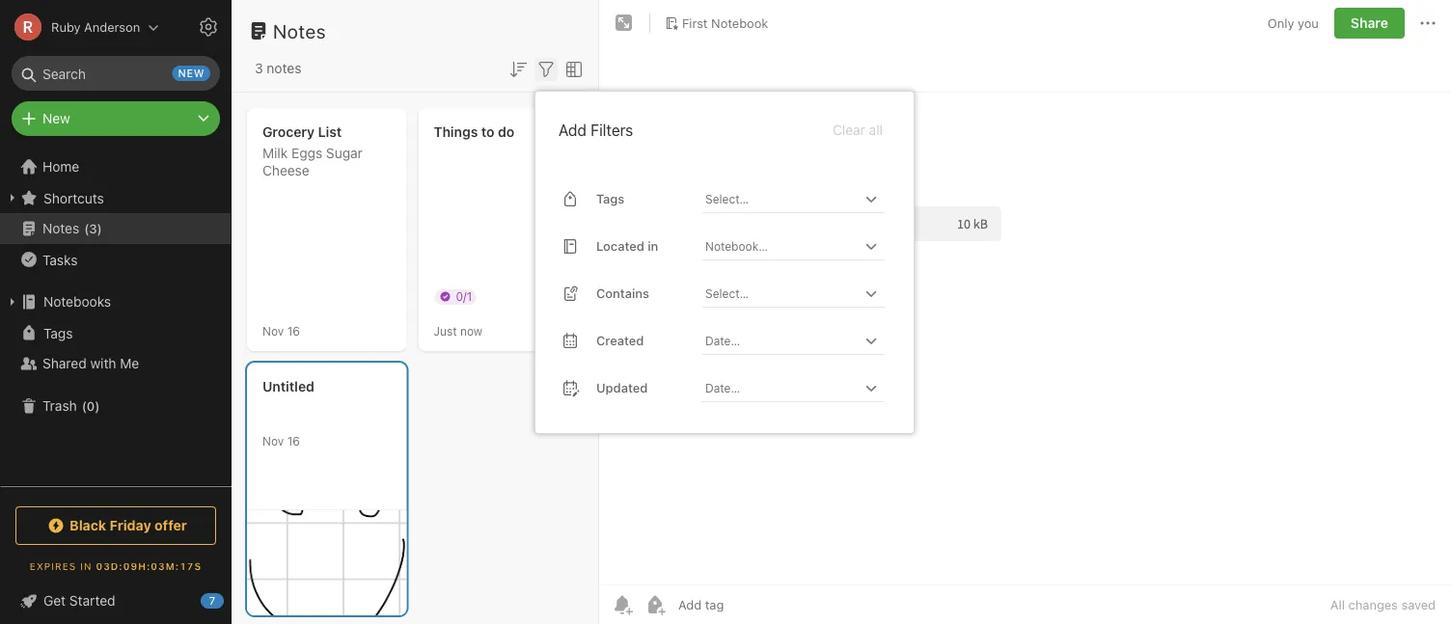Task type: vqa. For each thing, say whether or not it's contained in the screenshot.
Search "Text Field"
yes



Task type: describe. For each thing, give the bounding box(es) containing it.
expand notebooks image
[[5, 294, 20, 310]]

 date picker field for created
[[702, 327, 902, 355]]

notes ( 3 )
[[42, 221, 102, 236]]

untitled
[[263, 379, 315, 395]]

me
[[120, 356, 139, 372]]

03d:09h:03m:17s
[[96, 561, 202, 572]]

 input text field for located in
[[704, 232, 860, 259]]

shared
[[42, 356, 87, 372]]

1 horizontal spatial tags
[[596, 192, 625, 206]]

2 nov 16 from the top
[[263, 434, 300, 448]]

started
[[69, 593, 115, 609]]

located
[[596, 239, 645, 253]]

saved
[[1402, 598, 1436, 612]]

 date picker field for updated
[[702, 374, 902, 402]]

expand note image
[[613, 12, 636, 35]]

note window element
[[599, 0, 1452, 624]]

black friday offer
[[70, 518, 187, 534]]

2 16 from the top
[[287, 434, 300, 448]]

Account field
[[0, 8, 159, 46]]

clear
[[833, 122, 866, 138]]

new button
[[12, 101, 220, 136]]

just now
[[434, 324, 483, 338]]

new search field
[[25, 56, 210, 91]]

only
[[1268, 16, 1295, 30]]

milk
[[263, 145, 288, 161]]

tags button
[[0, 318, 231, 348]]

new
[[42, 111, 70, 126]]

home link
[[0, 152, 232, 182]]

( for trash
[[82, 399, 87, 413]]

ruby anderson
[[51, 20, 140, 34]]

add filters
[[559, 121, 633, 139]]

notebooks link
[[0, 287, 231, 318]]

2 nov from the top
[[263, 434, 284, 448]]

) for trash
[[95, 399, 100, 413]]

date… for created
[[706, 334, 740, 347]]

0
[[87, 399, 95, 413]]

changes
[[1349, 598, 1398, 612]]

notebook
[[711, 16, 769, 30]]

list
[[318, 124, 342, 140]]

add a reminder image
[[611, 594, 634, 617]]

filters
[[591, 121, 633, 139]]

3 inside note list 'element'
[[255, 60, 263, 76]]

notes for notes
[[273, 19, 326, 42]]

shared with me
[[42, 356, 139, 372]]

settings image
[[197, 15, 220, 39]]

( for notes
[[84, 221, 89, 236]]

 input text field for contains
[[704, 280, 860, 307]]

things
[[434, 124, 478, 140]]

friday
[[110, 518, 151, 534]]

black
[[70, 518, 106, 534]]

created
[[596, 334, 644, 348]]

) for notes
[[97, 221, 102, 236]]

Add filters field
[[535, 56, 558, 81]]

1 nov from the top
[[263, 324, 284, 338]]

share button
[[1335, 8, 1405, 39]]

located in
[[596, 239, 659, 253]]

in
[[80, 561, 92, 572]]

get
[[43, 593, 66, 609]]

share
[[1351, 15, 1389, 31]]

3 inside notes ( 3 )
[[89, 221, 97, 236]]

Tags field
[[702, 185, 885, 213]]

updated
[[596, 381, 648, 395]]

Search text field
[[25, 56, 207, 91]]

anderson
[[84, 20, 140, 34]]

more actions image
[[1417, 12, 1440, 35]]



Task type: locate. For each thing, give the bounding box(es) containing it.
clear all
[[833, 122, 883, 138]]

 input text field down tags field
[[704, 232, 860, 259]]

16
[[287, 324, 300, 338], [287, 434, 300, 448]]

home
[[42, 159, 79, 175]]

contains
[[596, 286, 650, 301]]

1 vertical spatial nov
[[263, 434, 284, 448]]

eggs
[[292, 145, 323, 161]]

( right trash
[[82, 399, 87, 413]]

ruby
[[51, 20, 81, 34]]

 Date picker field
[[702, 327, 902, 355], [702, 374, 902, 402]]

tasks
[[42, 252, 78, 268]]

) right trash
[[95, 399, 100, 413]]

2  input text field from the top
[[704, 232, 860, 259]]

nov down untitled
[[263, 434, 284, 448]]

0 horizontal spatial 3
[[89, 221, 97, 236]]

0 vertical spatial notes
[[273, 19, 326, 42]]

7
[[209, 595, 215, 608]]

 input text field inside tags field
[[704, 185, 860, 212]]

with
[[90, 356, 116, 372]]

first
[[682, 16, 708, 30]]

notes up notes
[[273, 19, 326, 42]]

you
[[1298, 16, 1319, 30]]

shortcuts
[[43, 190, 104, 206]]

sugar
[[326, 145, 363, 161]]

new
[[178, 67, 205, 80]]

) inside the trash ( 0 )
[[95, 399, 100, 413]]

1 vertical spatial  input text field
[[704, 232, 860, 259]]

tasks button
[[0, 244, 231, 275]]

0 vertical spatial tags
[[596, 192, 625, 206]]

notes
[[267, 60, 302, 76]]

grocery
[[263, 124, 315, 140]]

1 nov 16 from the top
[[263, 324, 300, 338]]

3  input text field from the top
[[704, 280, 860, 307]]

clear all button
[[831, 119, 885, 142]]

cheese
[[263, 163, 310, 179]]

things to do
[[434, 124, 515, 140]]

all changes saved
[[1331, 598, 1436, 612]]

tags
[[596, 192, 625, 206], [43, 325, 73, 341]]

all
[[1331, 598, 1345, 612]]

add filters image
[[535, 58, 558, 81]]

1  input text field from the top
[[704, 185, 860, 212]]

do
[[498, 124, 515, 140]]

Help and Learning task checklist field
[[0, 586, 232, 617]]

all
[[869, 122, 883, 138]]

nov 16 up untitled
[[263, 324, 300, 338]]

add
[[559, 121, 587, 139]]

tags up located
[[596, 192, 625, 206]]

1  date picker field from the top
[[702, 327, 902, 355]]

3 down shortcuts on the left top of page
[[89, 221, 97, 236]]

( down shortcuts on the left top of page
[[84, 221, 89, 236]]

0 horizontal spatial tags
[[43, 325, 73, 341]]

0 vertical spatial 16
[[287, 324, 300, 338]]

1 horizontal spatial 3
[[255, 60, 263, 76]]

first notebook
[[682, 16, 769, 30]]

shared with me link
[[0, 348, 231, 379]]

offer
[[155, 518, 187, 534]]

in
[[648, 239, 659, 253]]

0 vertical spatial 3
[[255, 60, 263, 76]]

now
[[460, 324, 483, 338]]

3
[[255, 60, 263, 76], [89, 221, 97, 236]]

nov up untitled
[[263, 324, 284, 338]]

)
[[97, 221, 102, 236], [95, 399, 100, 413]]

tags up shared
[[43, 325, 73, 341]]

Add tag field
[[677, 597, 821, 613]]

 input text field
[[704, 185, 860, 212], [704, 232, 860, 259], [704, 280, 860, 307]]

Sort options field
[[507, 56, 530, 81]]

add tag image
[[644, 594, 667, 617]]

 input text field down located in field
[[704, 280, 860, 307]]

tree containing home
[[0, 152, 232, 485]]

 input text field up located in field
[[704, 185, 860, 212]]

get started
[[43, 593, 115, 609]]

1 vertical spatial 16
[[287, 434, 300, 448]]

notes inside tree
[[42, 221, 79, 236]]

click to collapse image
[[224, 589, 239, 612]]

black friday offer button
[[15, 507, 216, 545]]

trash ( 0 )
[[42, 398, 100, 414]]

0 vertical spatial (
[[84, 221, 89, 236]]

1 vertical spatial 3
[[89, 221, 97, 236]]

2 vertical spatial  input text field
[[704, 280, 860, 307]]

0 vertical spatial )
[[97, 221, 102, 236]]

1 date… from the top
[[706, 334, 740, 347]]

 input text field for tags
[[704, 185, 860, 212]]

0/1
[[456, 290, 472, 303]]

More actions field
[[1417, 8, 1440, 39]]

nov 16 down untitled
[[263, 434, 300, 448]]

) down shortcuts button
[[97, 221, 102, 236]]

nov
[[263, 324, 284, 338], [263, 434, 284, 448]]

3 notes
[[255, 60, 302, 76]]

1 vertical spatial notes
[[42, 221, 79, 236]]

View options field
[[558, 56, 586, 81]]

expires in 03d:09h:03m:17s
[[30, 561, 202, 572]]

3 left notes
[[255, 60, 263, 76]]

notes inside note list 'element'
[[273, 19, 326, 42]]

0 vertical spatial nov 16
[[263, 324, 300, 338]]

nov 16
[[263, 324, 300, 338], [263, 434, 300, 448]]

16 up untitled
[[287, 324, 300, 338]]

0 vertical spatial  input text field
[[704, 185, 860, 212]]

( inside the trash ( 0 )
[[82, 399, 87, 413]]

first notebook button
[[658, 10, 775, 37]]

expires
[[30, 561, 76, 572]]

2  date picker field from the top
[[702, 374, 902, 402]]

1 vertical spatial  date picker field
[[702, 374, 902, 402]]

tags inside button
[[43, 325, 73, 341]]

1 16 from the top
[[287, 324, 300, 338]]

(
[[84, 221, 89, 236], [82, 399, 87, 413]]

notes
[[273, 19, 326, 42], [42, 221, 79, 236]]

1 vertical spatial )
[[95, 399, 100, 413]]

1 vertical spatial (
[[82, 399, 87, 413]]

1 vertical spatial tags
[[43, 325, 73, 341]]

1 vertical spatial nov 16
[[263, 434, 300, 448]]

0 horizontal spatial notes
[[42, 221, 79, 236]]

notes up tasks
[[42, 221, 79, 236]]

0 vertical spatial  date picker field
[[702, 327, 902, 355]]

2 date… from the top
[[706, 381, 740, 395]]

just
[[434, 324, 457, 338]]

Note Editor text field
[[599, 93, 1452, 585]]

Located in field
[[702, 232, 885, 260]]

date… for updated
[[706, 381, 740, 395]]

( inside notes ( 3 )
[[84, 221, 89, 236]]

 input text field inside located in field
[[704, 232, 860, 259]]

thumbnail image
[[247, 511, 407, 616]]

0 vertical spatial date…
[[706, 334, 740, 347]]

note list element
[[232, 0, 599, 624]]

0 vertical spatial nov
[[263, 324, 284, 338]]

to
[[481, 124, 495, 140]]

tree
[[0, 152, 232, 485]]

notebooks
[[43, 294, 111, 310]]

1 vertical spatial date…
[[706, 381, 740, 395]]

16 down untitled
[[287, 434, 300, 448]]

only you
[[1268, 16, 1319, 30]]

shortcuts button
[[0, 182, 231, 213]]

grocery list milk eggs sugar cheese
[[263, 124, 363, 179]]

notes for notes ( 3 )
[[42, 221, 79, 236]]

date…
[[706, 334, 740, 347], [706, 381, 740, 395]]

trash
[[42, 398, 77, 414]]

Contains field
[[702, 280, 885, 308]]

 input text field inside contains field
[[704, 280, 860, 307]]

1 horizontal spatial notes
[[273, 19, 326, 42]]

) inside notes ( 3 )
[[97, 221, 102, 236]]



